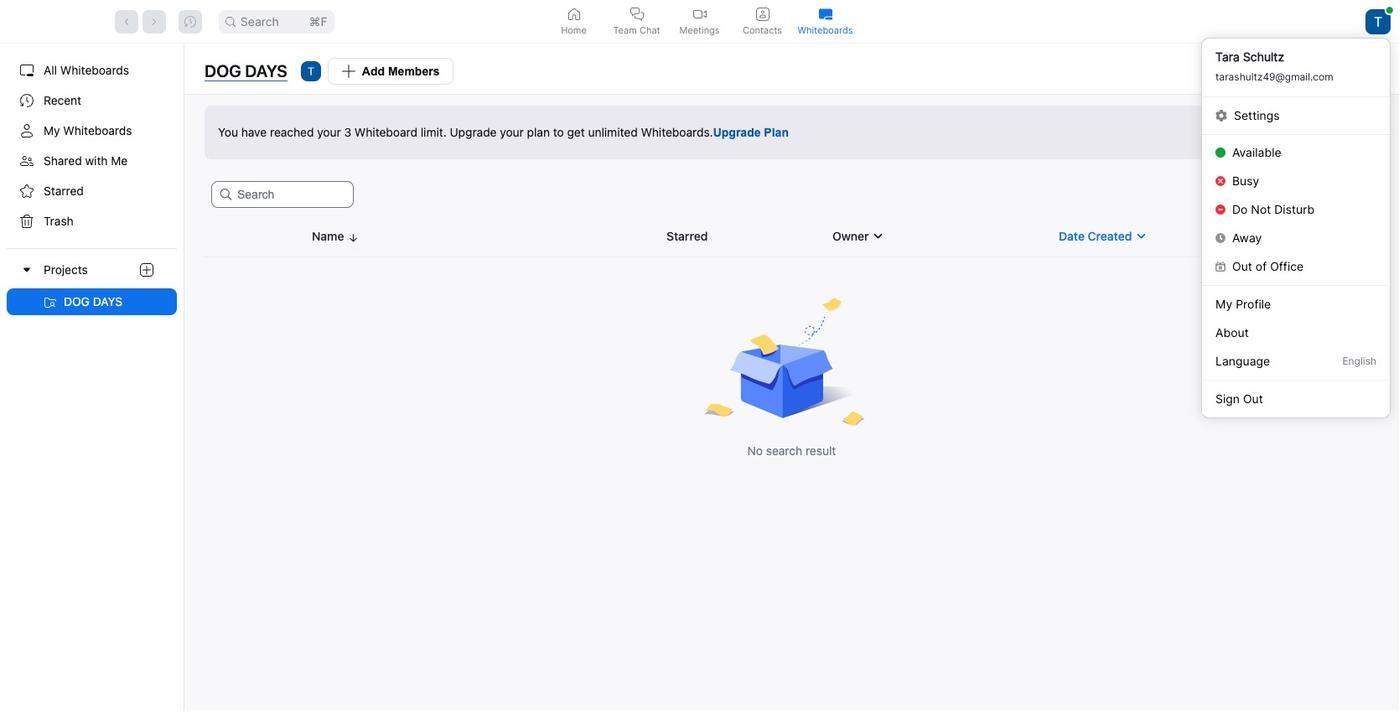 Task type: locate. For each thing, give the bounding box(es) containing it.
magnifier image
[[225, 16, 235, 26]]

team chat image
[[630, 7, 643, 21]]

away button
[[1202, 224, 1390, 252]]

out inside "button"
[[1232, 259, 1252, 273]]

online image for the right online image
[[1386, 6, 1393, 13]]

available button
[[1202, 138, 1390, 167]]

busy image
[[1216, 176, 1226, 186]]

home small image
[[567, 7, 581, 21]]

home
[[561, 24, 587, 36]]

online image inside available button
[[1216, 148, 1226, 158]]

1 horizontal spatial online image
[[1386, 6, 1393, 13]]

english
[[1343, 355, 1377, 367]]

of
[[1256, 259, 1267, 273]]

out inside sign out button
[[1243, 391, 1263, 405]]

1 vertical spatial online image
[[1216, 148, 1226, 158]]

out right sign
[[1243, 391, 1263, 405]]

⌘f
[[309, 14, 328, 28]]

online image
[[1386, 6, 1393, 13], [1216, 148, 1226, 158]]

away image
[[1216, 233, 1226, 243], [1216, 233, 1226, 243]]

about
[[1216, 325, 1249, 339]]

my profile button
[[1202, 290, 1390, 318]]

0 horizontal spatial online image
[[1216, 148, 1226, 158]]

0 vertical spatial online image
[[1386, 6, 1393, 13]]

setting image
[[1216, 109, 1227, 121], [1216, 109, 1227, 121]]

away
[[1232, 231, 1262, 245]]

out
[[1232, 259, 1252, 273], [1243, 391, 1263, 405]]

0 vertical spatial online image
[[1386, 6, 1393, 13]]

disturb
[[1275, 202, 1315, 216]]

tab list
[[542, 0, 857, 43]]

chat
[[640, 24, 660, 36]]

out left of
[[1232, 259, 1252, 273]]

team chat button
[[605, 0, 668, 43]]

whiteboard small image
[[819, 7, 832, 21]]

1 vertical spatial out
[[1243, 391, 1263, 405]]

team chat
[[613, 24, 660, 36]]

profile
[[1236, 296, 1271, 311]]

search
[[240, 14, 279, 28]]

out of office image
[[1216, 262, 1226, 272], [1216, 262, 1226, 272]]

1 vertical spatial online image
[[1216, 148, 1226, 158]]

online image
[[1386, 6, 1393, 13], [1216, 148, 1226, 158]]

tara schultz tarashultz49@gmail.com
[[1216, 49, 1334, 83]]

do
[[1232, 202, 1248, 216]]

out of office button
[[1202, 252, 1390, 281]]

tarashultz49@gmail.com
[[1216, 70, 1334, 83]]

sign out button
[[1202, 384, 1390, 413]]

do not disturb image
[[1216, 205, 1226, 215], [1216, 205, 1226, 215]]

0 horizontal spatial online image
[[1216, 148, 1226, 158]]

do not disturb button
[[1202, 195, 1390, 224]]

video on image
[[693, 7, 706, 21]]

office
[[1270, 259, 1304, 273]]

my
[[1216, 296, 1233, 311]]

0 vertical spatial out
[[1232, 259, 1252, 273]]

magnifier image
[[225, 16, 235, 26]]

profile contact image
[[756, 7, 769, 21], [756, 7, 769, 21]]



Task type: describe. For each thing, give the bounding box(es) containing it.
sign
[[1216, 391, 1240, 405]]

busy
[[1232, 174, 1260, 188]]

sign out
[[1216, 391, 1263, 405]]

contacts button
[[731, 0, 794, 43]]

home small image
[[567, 7, 581, 21]]

available
[[1232, 145, 1282, 159]]

whiteboards button
[[794, 0, 857, 43]]

online image for available button
[[1216, 148, 1226, 158]]

video on image
[[693, 7, 706, 21]]

whiteboard small image
[[819, 7, 832, 21]]

busy button
[[1202, 167, 1390, 195]]

about button
[[1202, 318, 1390, 347]]

my profile
[[1216, 296, 1271, 311]]

whiteboards
[[798, 24, 853, 36]]

out of office
[[1232, 259, 1304, 273]]

language
[[1216, 354, 1270, 368]]

settings
[[1234, 108, 1280, 122]]

online image inside available button
[[1216, 148, 1226, 158]]

1 horizontal spatial online image
[[1386, 6, 1393, 13]]

team chat image
[[630, 7, 643, 21]]

not
[[1251, 202, 1271, 216]]

schultz
[[1243, 49, 1284, 64]]

settings button
[[1202, 101, 1390, 130]]

avatar image
[[1366, 9, 1391, 34]]

tab list containing home
[[542, 0, 857, 43]]

do not disturb
[[1232, 202, 1315, 216]]

meetings
[[679, 24, 720, 36]]

team
[[613, 24, 637, 36]]

busy image
[[1216, 176, 1226, 186]]

home button
[[542, 0, 605, 43]]

tara
[[1216, 49, 1240, 64]]

contacts
[[743, 24, 782, 36]]

meetings button
[[668, 0, 731, 43]]



Task type: vqa. For each thing, say whether or not it's contained in the screenshot.
Text Format icon
no



